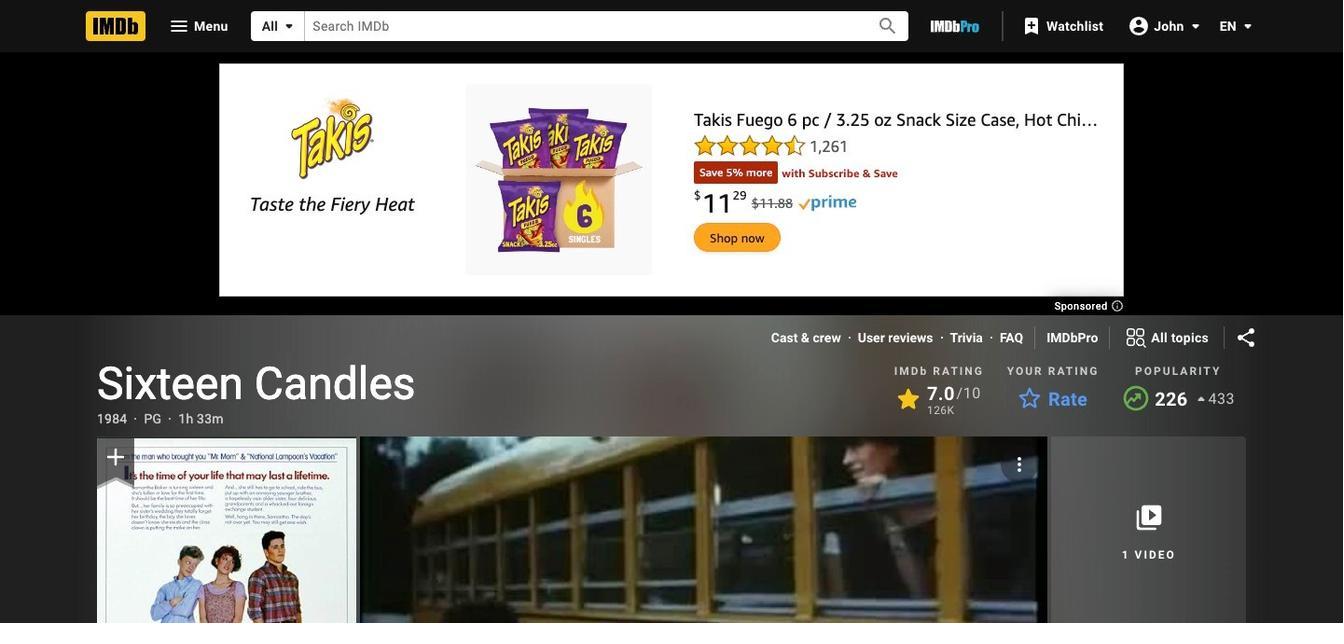Task type: locate. For each thing, give the bounding box(es) containing it.
account circle image
[[1128, 14, 1150, 37]]

group
[[360, 436, 1048, 623], [97, 437, 357, 623]]

categories image
[[1125, 327, 1148, 349]]

arrow drop down image
[[1184, 14, 1207, 37], [278, 15, 301, 37], [1237, 15, 1259, 37]]

molly ringwald, anthony michael hall, and michael schoeffling in sixteen candles (1984) image
[[97, 438, 357, 623]]

menu image
[[168, 15, 190, 37]]

watch theatrical trailer element
[[360, 437, 1048, 623], [360, 437, 1048, 623]]

1 horizontal spatial arrow drop down image
[[1184, 14, 1207, 37]]

None search field
[[251, 11, 909, 41]]

None field
[[305, 12, 856, 41]]

share on social media image
[[1235, 327, 1258, 349]]



Task type: vqa. For each thing, say whether or not it's contained in the screenshot.
arrow drop up image
yes



Task type: describe. For each thing, give the bounding box(es) containing it.
a girl's sweet sixteenth birthday becomes anything but special as she suffers from every embarrassment possible. image
[[360, 436, 1048, 623]]

watchlist image
[[1020, 15, 1043, 37]]

2 horizontal spatial arrow drop down image
[[1237, 15, 1259, 37]]

0 horizontal spatial group
[[97, 437, 357, 623]]

arrow drop up image
[[1190, 388, 1212, 410]]

video autoplay preference image
[[1009, 453, 1031, 476]]

submit search image
[[877, 15, 900, 38]]

home image
[[86, 11, 146, 41]]

0 horizontal spatial arrow drop down image
[[278, 15, 301, 37]]

Search IMDb text field
[[305, 12, 856, 41]]

1 horizontal spatial group
[[360, 436, 1048, 623]]



